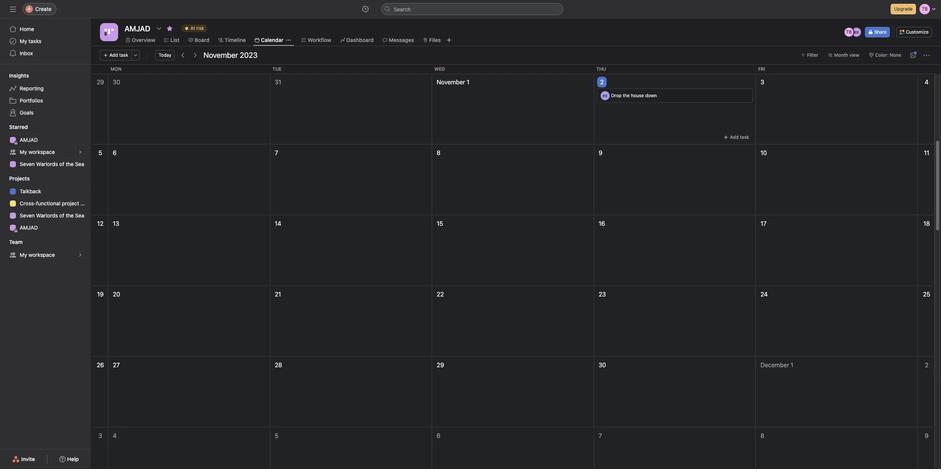 Task type: vqa. For each thing, say whether or not it's contained in the screenshot.
CELL within Header To Do tree grid
no



Task type: locate. For each thing, give the bounding box(es) containing it.
0 vertical spatial workspace
[[29, 149, 55, 155]]

0 vertical spatial seven warlords of the sea
[[20, 161, 84, 167]]

1 seven warlords of the sea link from the top
[[5, 158, 86, 170]]

color: none
[[876, 52, 902, 58]]

2 my workspace from the top
[[20, 252, 55, 258]]

my workspace link for see details, my workspace icon in the starred element
[[5, 146, 86, 158]]

1 vertical spatial see details, my workspace image
[[78, 253, 83, 258]]

the inside starred element
[[66, 161, 74, 167]]

1 vertical spatial 5
[[275, 433, 279, 440]]

0 vertical spatial 29
[[97, 79, 104, 86]]

invite button
[[7, 453, 40, 467]]

0 vertical spatial ex
[[854, 29, 859, 35]]

Search tasks, projects, and more text field
[[381, 3, 563, 15]]

help button
[[55, 453, 84, 467]]

0 vertical spatial 3
[[761, 79, 765, 86]]

november down timeline link
[[204, 51, 238, 59]]

30
[[113, 79, 120, 86], [599, 362, 606, 369]]

none
[[890, 52, 902, 58]]

0 vertical spatial seven warlords of the sea link
[[5, 158, 86, 170]]

seven for talkback
[[20, 213, 35, 219]]

my workspace inside "teams" 'element'
[[20, 252, 55, 258]]

more actions image
[[924, 52, 930, 58]]

my workspace link inside "teams" 'element'
[[5, 249, 86, 261]]

31
[[275, 79, 281, 86]]

0 vertical spatial add task
[[109, 52, 128, 58]]

create
[[35, 6, 52, 12]]

2023
[[240, 51, 258, 59]]

november for november 1
[[437, 79, 465, 86]]

1 vertical spatial 3
[[99, 433, 102, 440]]

0 horizontal spatial 29
[[97, 79, 104, 86]]

workspace inside "teams" 'element'
[[29, 252, 55, 258]]

starred element
[[0, 120, 91, 172]]

of up talkback link
[[59, 161, 64, 167]]

2 my from the top
[[20, 149, 27, 155]]

1 horizontal spatial task
[[740, 134, 749, 140]]

warlords for talkback
[[36, 213, 58, 219]]

upgrade
[[894, 6, 913, 12]]

3
[[761, 79, 765, 86], [99, 433, 102, 440]]

1 vertical spatial november
[[437, 79, 465, 86]]

0 horizontal spatial add
[[109, 52, 118, 58]]

0 horizontal spatial ex
[[603, 93, 608, 98]]

1 horizontal spatial november
[[437, 79, 465, 86]]

1 for december 1
[[791, 362, 794, 369]]

my workspace
[[20, 149, 55, 155], [20, 252, 55, 258]]

17
[[761, 220, 767, 227]]

amjad link up "teams" 'element'
[[5, 222, 86, 234]]

0 horizontal spatial 4
[[113, 433, 117, 440]]

amjad up team
[[20, 225, 38, 231]]

upgrade button
[[891, 4, 916, 14]]

of down cross-functional project plan
[[59, 213, 64, 219]]

1 vertical spatial my workspace
[[20, 252, 55, 258]]

add task button
[[100, 50, 132, 61], [721, 132, 753, 143]]

1 vertical spatial the
[[66, 161, 74, 167]]

the right drop
[[623, 93, 630, 98]]

0 vertical spatial amjad link
[[5, 134, 86, 146]]

1 vertical spatial seven warlords of the sea
[[20, 213, 84, 219]]

my for my workspace link in the "teams" 'element'
[[20, 252, 27, 258]]

2 sea from the top
[[75, 213, 84, 219]]

warlords inside starred element
[[36, 161, 58, 167]]

timeline link
[[219, 36, 246, 44]]

timeline
[[225, 37, 246, 43]]

amjad link down goals link
[[5, 134, 86, 146]]

drop the house down
[[611, 93, 657, 98]]

1 my from the top
[[20, 38, 27, 44]]

projects button
[[0, 175, 30, 183]]

portfolios
[[20, 97, 43, 104]]

cross-functional project plan link
[[5, 198, 91, 210]]

my down team
[[20, 252, 27, 258]]

8
[[437, 150, 441, 156], [761, 433, 765, 440]]

my workspace for see details, my workspace icon inside the "teams" 'element'
[[20, 252, 55, 258]]

0 vertical spatial my workspace
[[20, 149, 55, 155]]

1 vertical spatial ex
[[603, 93, 608, 98]]

1 vertical spatial sea
[[75, 213, 84, 219]]

files link
[[423, 36, 441, 44]]

my down starred
[[20, 149, 27, 155]]

1 vertical spatial add task
[[730, 134, 749, 140]]

0 vertical spatial 4
[[925, 79, 929, 86]]

6
[[113, 150, 117, 156], [437, 433, 441, 440]]

goals
[[20, 109, 34, 116]]

tab actions image
[[287, 38, 291, 42]]

seven warlords of the sea up talkback link
[[20, 161, 84, 167]]

dashboard link
[[340, 36, 374, 44]]

9
[[599, 150, 603, 156], [925, 433, 929, 440]]

seven inside projects element
[[20, 213, 35, 219]]

0 vertical spatial warlords
[[36, 161, 58, 167]]

1 vertical spatial 6
[[437, 433, 441, 440]]

0 vertical spatial add task button
[[100, 50, 132, 61]]

seven inside starred element
[[20, 161, 35, 167]]

warlords down "cross-functional project plan" link
[[36, 213, 58, 219]]

0 vertical spatial amjad
[[20, 137, 38, 143]]

1 amjad link from the top
[[5, 134, 86, 146]]

2 seven warlords of the sea link from the top
[[5, 210, 86, 222]]

0 horizontal spatial 9
[[599, 150, 603, 156]]

0 horizontal spatial 2
[[600, 79, 604, 86]]

see details, my workspace image
[[78, 150, 83, 155], [78, 253, 83, 258]]

seven down 'cross-'
[[20, 213, 35, 219]]

0 vertical spatial my workspace link
[[5, 146, 86, 158]]

december 1
[[761, 362, 794, 369]]

insights button
[[0, 72, 29, 80]]

5
[[99, 150, 102, 156], [275, 433, 279, 440]]

my workspace link down team
[[5, 249, 86, 261]]

november
[[204, 51, 238, 59], [437, 79, 465, 86]]

functional
[[36, 200, 60, 207]]

of for talkback
[[59, 213, 64, 219]]

1
[[467, 79, 470, 86], [791, 362, 794, 369]]

talkback link
[[5, 186, 86, 198]]

seven up projects
[[20, 161, 35, 167]]

2 my workspace link from the top
[[5, 249, 86, 261]]

amjad inside projects element
[[20, 225, 38, 231]]

1 warlords from the top
[[36, 161, 58, 167]]

2
[[600, 79, 604, 86], [925, 362, 929, 369]]

0 vertical spatial task
[[119, 52, 128, 58]]

0 vertical spatial of
[[59, 161, 64, 167]]

1 horizontal spatial 5
[[275, 433, 279, 440]]

10
[[761, 150, 767, 156]]

1 horizontal spatial ex
[[854, 29, 859, 35]]

0 vertical spatial 8
[[437, 150, 441, 156]]

of inside starred element
[[59, 161, 64, 167]]

2 of from the top
[[59, 213, 64, 219]]

26
[[97, 362, 104, 369]]

1 sea from the top
[[75, 161, 84, 167]]

of inside projects element
[[59, 213, 64, 219]]

the for talkback
[[66, 213, 74, 219]]

workspace
[[29, 149, 55, 155], [29, 252, 55, 258]]

seven warlords of the sea link inside starred element
[[5, 158, 86, 170]]

1 vertical spatial warlords
[[36, 213, 58, 219]]

1 vertical spatial of
[[59, 213, 64, 219]]

1 my workspace from the top
[[20, 149, 55, 155]]

0 horizontal spatial 3
[[99, 433, 102, 440]]

my inside starred element
[[20, 149, 27, 155]]

workspace inside starred element
[[29, 149, 55, 155]]

1 vertical spatial seven
[[20, 213, 35, 219]]

2 see details, my workspace image from the top
[[78, 253, 83, 258]]

0 horizontal spatial 6
[[113, 150, 117, 156]]

0 horizontal spatial 30
[[113, 79, 120, 86]]

seven warlords of the sea down cross-functional project plan
[[20, 213, 84, 219]]

today button
[[155, 50, 175, 61]]

month view button
[[825, 50, 863, 61]]

0 horizontal spatial 1
[[467, 79, 470, 86]]

1 vertical spatial task
[[740, 134, 749, 140]]

1 my workspace link from the top
[[5, 146, 86, 158]]

my inside "teams" 'element'
[[20, 252, 27, 258]]

seven warlords of the sea
[[20, 161, 84, 167], [20, 213, 84, 219]]

1 see details, my workspace image from the top
[[78, 150, 83, 155]]

my workspace link for see details, my workspace icon inside the "teams" 'element'
[[5, 249, 86, 261]]

seven warlords of the sea inside starred element
[[20, 161, 84, 167]]

sea inside projects element
[[75, 213, 84, 219]]

november down wed
[[437, 79, 465, 86]]

2 seven warlords of the sea from the top
[[20, 213, 84, 219]]

amjad
[[20, 137, 38, 143], [20, 225, 38, 231]]

1 vertical spatial 7
[[599, 433, 602, 440]]

0 vertical spatial the
[[623, 93, 630, 98]]

0 vertical spatial sea
[[75, 161, 84, 167]]

2 workspace from the top
[[29, 252, 55, 258]]

7
[[275, 150, 278, 156], [599, 433, 602, 440]]

seven warlords of the sea inside projects element
[[20, 213, 84, 219]]

add task
[[109, 52, 128, 58], [730, 134, 749, 140]]

teams element
[[0, 236, 91, 263]]

wed
[[435, 66, 445, 72]]

1 vertical spatial 30
[[599, 362, 606, 369]]

21
[[275, 291, 281, 298]]

cross-
[[20, 200, 36, 207]]

the inside projects element
[[66, 213, 74, 219]]

1 vertical spatial add
[[730, 134, 739, 140]]

seven warlords of the sea link up talkback link
[[5, 158, 86, 170]]

2 warlords from the top
[[36, 213, 58, 219]]

2 seven from the top
[[20, 213, 35, 219]]

1 amjad from the top
[[20, 137, 38, 143]]

1 vertical spatial 2
[[925, 362, 929, 369]]

my workspace down team
[[20, 252, 55, 258]]

1 horizontal spatial add task
[[730, 134, 749, 140]]

1 vertical spatial my workspace link
[[5, 249, 86, 261]]

2 vertical spatial the
[[66, 213, 74, 219]]

1 vertical spatial amjad
[[20, 225, 38, 231]]

1 horizontal spatial 1
[[791, 362, 794, 369]]

the up talkback link
[[66, 161, 74, 167]]

the down project
[[66, 213, 74, 219]]

my left tasks
[[20, 38, 27, 44]]

ex right tb
[[854, 29, 859, 35]]

view
[[850, 52, 860, 58]]

customize button
[[897, 27, 932, 38]]

13
[[113, 220, 119, 227]]

0 vertical spatial my
[[20, 38, 27, 44]]

0 vertical spatial november
[[204, 51, 238, 59]]

1 horizontal spatial add task button
[[721, 132, 753, 143]]

0 vertical spatial 7
[[275, 150, 278, 156]]

ex left drop
[[603, 93, 608, 98]]

0 vertical spatial 6
[[113, 150, 117, 156]]

1 vertical spatial 1
[[791, 362, 794, 369]]

my workspace down starred
[[20, 149, 55, 155]]

1 horizontal spatial 9
[[925, 433, 929, 440]]

0 horizontal spatial november
[[204, 51, 238, 59]]

0 vertical spatial see details, my workspace image
[[78, 150, 83, 155]]

sea
[[75, 161, 84, 167], [75, 213, 84, 219]]

0 vertical spatial seven
[[20, 161, 35, 167]]

today
[[159, 52, 171, 58]]

seven warlords of the sea link
[[5, 158, 86, 170], [5, 210, 86, 222]]

1 vertical spatial workspace
[[29, 252, 55, 258]]

seven warlords of the sea link inside projects element
[[5, 210, 86, 222]]

1 vertical spatial seven warlords of the sea link
[[5, 210, 86, 222]]

None text field
[[123, 22, 152, 35]]

1 workspace from the top
[[29, 149, 55, 155]]

0 vertical spatial 5
[[99, 150, 102, 156]]

1 vertical spatial 8
[[761, 433, 765, 440]]

team button
[[0, 239, 23, 246]]

of for amjad
[[59, 161, 64, 167]]

3 my from the top
[[20, 252, 27, 258]]

1 horizontal spatial 2
[[925, 362, 929, 369]]

files
[[429, 37, 441, 43]]

my workspace link down starred
[[5, 146, 86, 158]]

0 vertical spatial 9
[[599, 150, 603, 156]]

my inside global element
[[20, 38, 27, 44]]

2 vertical spatial my
[[20, 252, 27, 258]]

sea for talkback
[[75, 213, 84, 219]]

sea for amjad
[[75, 161, 84, 167]]

0 horizontal spatial 7
[[275, 150, 278, 156]]

28
[[275, 362, 282, 369]]

warlords up talkback link
[[36, 161, 58, 167]]

seven warlords of the sea link for amjad
[[5, 158, 86, 170]]

1 vertical spatial 29
[[437, 362, 444, 369]]

1 seven warlords of the sea from the top
[[20, 161, 84, 167]]

seven warlords of the sea link down the functional
[[5, 210, 86, 222]]

amjad down starred
[[20, 137, 38, 143]]

task
[[119, 52, 128, 58], [740, 134, 749, 140]]

0 vertical spatial 1
[[467, 79, 470, 86]]

2 amjad from the top
[[20, 225, 38, 231]]

warlords inside projects element
[[36, 213, 58, 219]]

sea inside starred element
[[75, 161, 84, 167]]

seven for amjad
[[20, 161, 35, 167]]

0 vertical spatial add
[[109, 52, 118, 58]]

1 vertical spatial amjad link
[[5, 222, 86, 234]]

filter button
[[798, 50, 822, 61]]

seven warlords of the sea link for talkback
[[5, 210, 86, 222]]

0 horizontal spatial 8
[[437, 150, 441, 156]]

0 horizontal spatial task
[[119, 52, 128, 58]]

1 of from the top
[[59, 161, 64, 167]]

november for november 2023
[[204, 51, 238, 59]]

1 vertical spatial my
[[20, 149, 27, 155]]

my workspace inside starred element
[[20, 149, 55, 155]]

1 seven from the top
[[20, 161, 35, 167]]

at risk
[[191, 25, 204, 31]]



Task type: describe. For each thing, give the bounding box(es) containing it.
16
[[599, 220, 605, 227]]

board link
[[189, 36, 209, 44]]

tb
[[846, 29, 852, 35]]

invite
[[21, 457, 35, 463]]

see details, my workspace image inside starred element
[[78, 150, 83, 155]]

share button
[[865, 27, 890, 38]]

1 horizontal spatial 30
[[599, 362, 606, 369]]

reporting
[[20, 85, 44, 92]]

at risk button
[[178, 23, 211, 34]]

1 horizontal spatial 6
[[437, 433, 441, 440]]

add tab image
[[446, 37, 452, 43]]

calendar
[[261, 37, 284, 43]]

my for my tasks link
[[20, 38, 27, 44]]

show options image
[[156, 25, 162, 31]]

see details, my workspace image inside "teams" 'element'
[[78, 253, 83, 258]]

board image
[[105, 28, 114, 37]]

reporting link
[[5, 83, 86, 95]]

fri
[[759, 66, 766, 72]]

list
[[170, 37, 179, 43]]

save options image
[[910, 52, 916, 58]]

starred
[[9, 124, 28, 130]]

drop
[[611, 93, 622, 98]]

inbox link
[[5, 47, 86, 59]]

tasks
[[29, 38, 41, 44]]

project
[[62, 200, 79, 207]]

hide sidebar image
[[10, 6, 16, 12]]

risk
[[196, 25, 204, 31]]

the for amjad
[[66, 161, 74, 167]]

tue
[[273, 66, 282, 72]]

calendar link
[[255, 36, 284, 44]]

11
[[924, 150, 930, 156]]

thu
[[597, 66, 606, 72]]

november 1
[[437, 79, 470, 86]]

my workspace for see details, my workspace icon in the starred element
[[20, 149, 55, 155]]

previous month image
[[180, 52, 186, 58]]

seven warlords of the sea for talkback
[[20, 213, 84, 219]]

more actions image
[[133, 53, 138, 58]]

19
[[97, 291, 104, 298]]

global element
[[0, 19, 91, 64]]

15
[[437, 220, 443, 227]]

portfolios link
[[5, 95, 86, 107]]

month
[[835, 52, 848, 58]]

0 vertical spatial 30
[[113, 79, 120, 86]]

dashboard
[[346, 37, 374, 43]]

share
[[875, 29, 887, 35]]

filter
[[807, 52, 819, 58]]

november 2023
[[204, 51, 258, 59]]

cross-functional project plan
[[20, 200, 91, 207]]

25
[[923, 291, 931, 298]]

home
[[20, 26, 34, 32]]

my tasks
[[20, 38, 41, 44]]

insights element
[[0, 69, 91, 120]]

18
[[924, 220, 930, 227]]

color: none button
[[866, 50, 905, 61]]

next month image
[[192, 52, 198, 58]]

1 vertical spatial add task button
[[721, 132, 753, 143]]

plan
[[80, 200, 91, 207]]

board
[[195, 37, 209, 43]]

workspace for see details, my workspace icon inside the "teams" 'element'
[[29, 252, 55, 258]]

messages
[[389, 37, 414, 43]]

0 vertical spatial 2
[[600, 79, 604, 86]]

overview
[[132, 37, 155, 43]]

starred button
[[0, 124, 28, 131]]

1 horizontal spatial 8
[[761, 433, 765, 440]]

27
[[113, 362, 120, 369]]

at
[[191, 25, 195, 31]]

list link
[[164, 36, 179, 44]]

help
[[67, 457, 79, 463]]

overview link
[[126, 36, 155, 44]]

amjad link inside starred element
[[5, 134, 86, 146]]

amjad inside starred element
[[20, 137, 38, 143]]

december
[[761, 362, 789, 369]]

month view
[[835, 52, 860, 58]]

goals link
[[5, 107, 86, 119]]

create button
[[23, 3, 56, 15]]

24
[[761, 291, 768, 298]]

inbox
[[20, 50, 33, 56]]

my tasks link
[[5, 35, 86, 47]]

workflow
[[308, 37, 331, 43]]

color:
[[876, 52, 889, 58]]

0 horizontal spatial add task
[[109, 52, 128, 58]]

22
[[437, 291, 444, 298]]

23
[[599, 291, 606, 298]]

seven warlords of the sea for amjad
[[20, 161, 84, 167]]

0 horizontal spatial 5
[[99, 150, 102, 156]]

projects
[[9, 175, 30, 182]]

warlords for amjad
[[36, 161, 58, 167]]

1 horizontal spatial add
[[730, 134, 739, 140]]

down
[[646, 93, 657, 98]]

projects element
[[0, 172, 91, 236]]

12
[[97, 220, 104, 227]]

mon
[[111, 66, 122, 72]]

14
[[275, 220, 281, 227]]

workflow link
[[302, 36, 331, 44]]

messages link
[[383, 36, 414, 44]]

insights
[[9, 72, 29, 79]]

my for my workspace link for see details, my workspace icon in the starred element
[[20, 149, 27, 155]]

0 horizontal spatial add task button
[[100, 50, 132, 61]]

workspace for see details, my workspace icon in the starred element
[[29, 149, 55, 155]]

home link
[[5, 23, 86, 35]]

history image
[[362, 6, 368, 12]]

1 horizontal spatial 7
[[599, 433, 602, 440]]

remove from starred image
[[167, 25, 173, 31]]

1 for november 1
[[467, 79, 470, 86]]

1 vertical spatial 4
[[113, 433, 117, 440]]

talkback
[[20, 188, 41, 195]]

1 horizontal spatial 29
[[437, 362, 444, 369]]

1 horizontal spatial 3
[[761, 79, 765, 86]]

1 horizontal spatial 4
[[925, 79, 929, 86]]

1 vertical spatial 9
[[925, 433, 929, 440]]

20
[[113, 291, 120, 298]]

house
[[631, 93, 644, 98]]

2 amjad link from the top
[[5, 222, 86, 234]]



